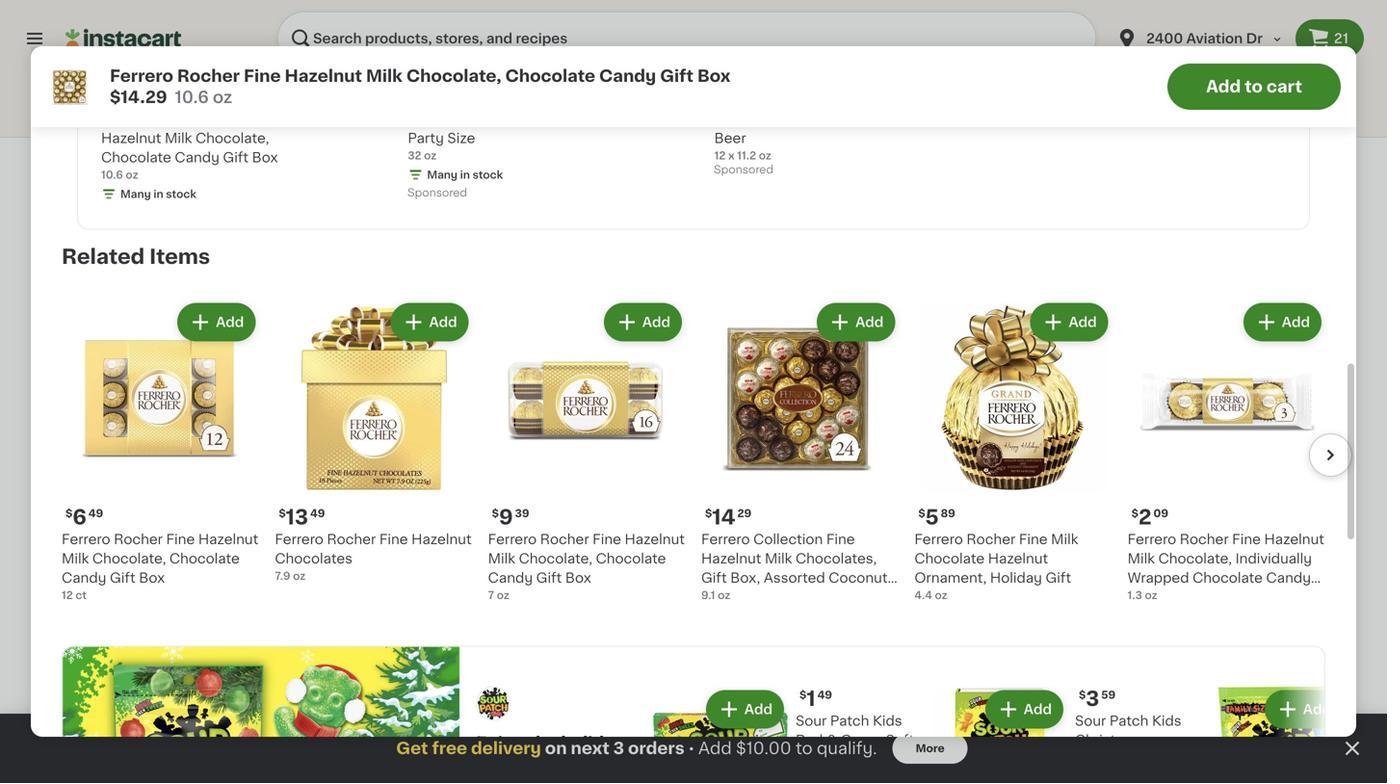 Task type: describe. For each thing, give the bounding box(es) containing it.
rocher for oz
[[967, 533, 1016, 546]]

fine for gifts
[[1232, 533, 1261, 546]]

to inside eataly from pressed to dressed
[[887, 31, 901, 44]]

ferrero rocher fine hazelnut chocolates 7.9 oz
[[275, 533, 472, 581]]

on
[[545, 740, 567, 757]]

chocolates inside ferrero rocher fine hazelnut chocolates 7.9 oz
[[275, 552, 353, 565]]

chewy
[[810, 753, 857, 766]]

oz inside ferrero rocher fine hazelnut milk chocolate, chocolate candy gift box $14.29 10.6 oz
[[213, 89, 232, 106]]

many for ferrero rocher fine hazelnut milk chocolate, chocolate candy gift box 10.6 oz
[[120, 189, 151, 200]]

eataly taste of dolci natalizi gift box
[[728, 11, 866, 44]]

2 41 from the left
[[1057, 745, 1080, 765]]

$ 14 29 up 'box,'
[[705, 507, 752, 527]]

add link
[[1212, 686, 1387, 783]]

next
[[571, 740, 610, 757]]

sea
[[1279, 382, 1304, 396]]

add inside button
[[1206, 79, 1241, 95]]

product group containing 13
[[275, 299, 473, 584]]

filling for 59
[[661, 402, 701, 415]]

1 horizontal spatial 5
[[580, 338, 594, 358]]

eataly taste of dolci natalizi gift box button
[[728, 0, 880, 47]]

hazelnut inside 'ferrero collection fine hazelnut milk chocolates, gift box, assorted coconut candy and chocolates'
[[701, 552, 762, 565]]

oz inside the ferrero rocher fine hazelnut milk chocolate, chocolate candy gift box 7 oz
[[497, 590, 510, 601]]

gift inside ferrero rocher fine hazelnut milk chocolate, chocolate candy gift box $14.29 10.6 oz
[[660, 68, 694, 84]]

59 inside $ 5 59
[[437, 339, 451, 349]]

classic chocolate gifts at h-e-b
[[128, 118, 381, 158]]

caramel inside the ghirardelli milk chocolate sea salt caramel chocolate squares
[[1205, 402, 1262, 415]]

add all 3 items
[[1039, 38, 1165, 54]]

related items
[[62, 247, 210, 267]]

1 olio from the left
[[354, 11, 381, 25]]

item carousel region containing 34
[[55, 584, 1357, 783]]

ferrero collection fine hazelnut milk chocolates, gift box, assorted coconut candy and chocolates
[[701, 533, 888, 604]]

0 vertical spatial 3
[[1102, 38, 1113, 54]]

ornament,
[[915, 571, 987, 585]]

from
[[933, 11, 967, 25]]

39 for 9
[[515, 508, 530, 519]]

$ inside $ 9 39
[[492, 508, 499, 519]]

14 up 'box,'
[[712, 507, 736, 527]]

5 59
[[580, 338, 610, 358]]

eataly from pressed to dressed
[[887, 11, 1026, 44]]

get free delivery on next 3 orders • add $10.00 to qualify.
[[396, 740, 877, 757]]

chocolate inside the ferrero rocher fine hazelnut milk chocolate, chocolate candy gift box 7 oz
[[596, 552, 666, 565]]

truffles
[[410, 421, 462, 434]]

gift inside the eataly taste of dolci natalizi gift box
[[781, 31, 807, 44]]

chocolates,
[[796, 552, 877, 565]]

sour patch kids red & green soft & chewy holiday candy
[[796, 714, 915, 783]]

$ inside $ 3 59
[[1079, 690, 1086, 700]]

coconut
[[829, 571, 888, 585]]

43
[[898, 745, 926, 765]]

to inside button
[[1245, 79, 1263, 95]]

stock down ricos original nacho chips party size 32 oz
[[473, 170, 503, 180]]

9
[[499, 507, 513, 527]]

gifts
[[1128, 591, 1161, 604]]

$40.37
[[1196, 41, 1234, 52]]

hazelnut inside ferrero rocher fine hazelnut milk chocolate, chocolate candy gift box 10.6 oz
[[101, 132, 161, 145]]

7.9
[[275, 571, 290, 581]]

non-
[[808, 112, 842, 126]]

chocolate, for gifts
[[1159, 552, 1232, 565]]

ferrero rocher fine hazelnut milk chocolate, chocolate candy gift box $14.29 10.6 oz
[[110, 68, 731, 106]]

9.1 oz
[[701, 590, 731, 601]]

34 inside product group
[[580, 745, 608, 765]]

show all for 43
[[1253, 539, 1310, 553]]

holiday inside sour patch kids red & green soft & chewy holiday candy
[[861, 753, 913, 766]]

heineken
[[715, 112, 779, 126]]

94 inside product group
[[610, 746, 625, 757]]

item carousel region containing 14
[[55, 176, 1357, 493]]

10.6 inside ferrero rocher fine hazelnut milk chocolate, chocolate candy gift box $14.29 10.6 oz
[[175, 89, 209, 106]]

assorted inside the ghirardelli premium assorted chocolate squares 15.8 oz
[[1046, 382, 1108, 396]]

box inside ferrero rocher fine hazelnut milk chocolate, chocolate candy gift box 12 ct
[[139, 571, 165, 585]]

box inside ferrero rocher fine hazelnut milk chocolate, chocolate candy gift box 10.6 oz
[[252, 151, 278, 164]]

$ inside $ 6 49
[[66, 508, 73, 519]]

59 inside $ 3 59
[[1102, 690, 1116, 700]]

with for $
[[728, 402, 757, 415]]

with inside enjoy the holidays with spk
[[476, 756, 513, 773]]

sour patch kids christmas storybook stocking stuff
[[1075, 714, 1188, 783]]

caramel for 14
[[760, 402, 817, 415]]

59 inside product group
[[1232, 339, 1246, 349]]

squares inside ghirardelli milk chocolate squares with caramel filling 15.96 oz
[[802, 382, 857, 396]]

squares inside the ghirardelli premium assorted chocolate squares 15.8 oz
[[1046, 402, 1102, 415]]

miss
[[197, 525, 249, 546]]

fine for $14.29
[[244, 68, 281, 84]]

items
[[149, 247, 210, 267]]

can't-miss cakes at central market
[[128, 525, 319, 565]]

chocolate inside ferrero rocher fine hazelnut milk chocolate, chocolate candy gift box $14.29 10.6 oz
[[505, 68, 596, 84]]

chocolate inside the ghirardelli peppermint bark chocolate squares
[[887, 402, 958, 415]]

fat-
[[483, 66, 505, 76]]

sponsored badge image for heineken 0.0 non-alcoholic beer
[[715, 165, 773, 176]]

12 inside heineken 0.0 non-alcoholic beer 12 x 11.2 oz
[[715, 150, 726, 161]]

1 93 from the left
[[446, 746, 461, 757]]

eataly when in sardegna gift box
[[1046, 11, 1169, 44]]

milk inside ghirardelli milk chocolate squares with caramel filling 15.96 oz
[[801, 363, 828, 377]]

$ inside $ 2 09
[[1132, 508, 1139, 519]]

sour for 3
[[1075, 714, 1106, 728]]

many in stock down 10.6 oz
[[112, 440, 188, 450]]

$ 30 28
[[255, 745, 306, 765]]

chocolate, for 7
[[519, 552, 593, 565]]

milk inside ghirardelli milk chocolate squares with caramel filling 5.32 oz
[[642, 363, 669, 377]]

eataly for eataly italian holiday breakfast button
[[410, 11, 452, 25]]

many down 10.6 oz
[[112, 440, 142, 450]]

$ 6 49
[[66, 507, 103, 527]]

3 of from the left
[[1290, 11, 1304, 25]]

candy inside "lindt lindor dark chocolate candy truffles 5.1 oz"
[[484, 402, 529, 415]]

14 up 10.6 oz
[[103, 338, 127, 358]]

sponsored badge image for ricos original nacho chips party size
[[408, 188, 466, 199]]

add to cart
[[1206, 79, 1303, 95]]

1 34 from the left
[[103, 745, 131, 765]]

2 93 from the left
[[1082, 746, 1096, 757]]

show all link for ghirardelli peppermint bark chocolate squares
[[1253, 129, 1310, 148]]

chocolate inside the ghirardelli premium assorted chocolate squares 15.8 oz
[[1111, 382, 1182, 396]]

59 inside 5 59
[[596, 339, 610, 349]]

filling for 14
[[820, 402, 860, 415]]

milk inside ferrero rocher fine hazelnut milk chocolate, chocolate candy gift box $14.29 10.6 oz
[[366, 68, 403, 84]]

box inside the eataly taste of dolci natalizi gift box
[[811, 31, 836, 44]]

enjoy
[[476, 735, 525, 751]]

breakfast
[[410, 31, 475, 44]]

add to cart button
[[1168, 64, 1341, 110]]

49 for 1
[[818, 690, 832, 700]]

when
[[1092, 11, 1131, 25]]

milk inside 'ferrero collection fine hazelnut milk chocolates, gift box, assorted coconut candy and chocolates'
[[765, 552, 792, 565]]

1 of from the left
[[336, 11, 350, 25]]

chocolate, for 10.6
[[196, 132, 269, 145]]

delivery
[[471, 740, 541, 757]]

product group containing heineken 0.0 non-alcoholic beer
[[715, 0, 904, 181]]

$ 14 29 for with
[[732, 338, 779, 358]]

ricos original nacho chips party size 32 oz
[[408, 112, 592, 161]]

squares inside ghirardelli milk chocolate squares with caramel filling 5.32 oz
[[643, 382, 698, 396]]

ferrero for candy
[[701, 533, 750, 546]]

instacart image
[[66, 27, 181, 50]]

1 41 from the left
[[421, 745, 444, 765]]

ferrero rocher fine hazelnut milk chocolate, chocolate candy gift box 10.6 oz
[[101, 112, 278, 180]]

peppermint
[[887, 382, 967, 396]]

fine inside ferrero rocher fine hazelnut chocolates 7.9 oz
[[379, 533, 408, 546]]

treatment tracker modal dialog
[[0, 714, 1387, 783]]

$ 5 59
[[414, 338, 451, 358]]

show all for ghirardelli peppermint bark chocolate squares
[[1253, 132, 1310, 145]]

to inside treatment tracker modal dialog
[[796, 740, 813, 757]]

box inside ferrero rocher fine hazelnut milk chocolate, chocolate candy gift box $14.29 10.6 oz
[[698, 68, 731, 84]]

holiday inside "eataly italian holiday breakfast"
[[500, 11, 552, 25]]

rocher for 7
[[540, 533, 589, 546]]

1 eataly from the left
[[251, 11, 293, 25]]

size
[[447, 132, 475, 145]]

retail button
[[1228, 81, 1310, 137]]

ghirardelli for ghirardelli milk chocolate sea salt caramel chocolate squares
[[1205, 363, 1275, 377]]

milk inside ferrero rocher fine milk chocolate hazelnut ornament, holiday gift 4.4 oz
[[1051, 533, 1079, 546]]

enjoy the holidays with spk
[[476, 735, 635, 773]]

oz inside ghirardelli milk chocolate squares with caramel filling 5.32 oz
[[596, 420, 608, 431]]

ferrero for gifts
[[1128, 533, 1177, 546]]

of inside the eataly taste of dolci natalizi gift box
[[813, 11, 827, 25]]

4.4
[[915, 590, 933, 601]]

$ 2 09
[[1132, 507, 1169, 527]]

14 for with
[[739, 338, 763, 358]]

taste inside the eataly taste of dolci natalizi gift box
[[774, 11, 810, 25]]

chocolate inside ferrero rocher fine hazelnut milk chocolate, chocolate candy gift box 12 ct
[[170, 552, 240, 565]]

1 eataly taste of olio gift box from the left
[[251, 11, 381, 44]]

hazelnut inside ferrero rocher fine hazelnut milk chocolate, chocolate candy gift box 12 ct
[[198, 533, 258, 546]]

patch for 3
[[1110, 714, 1149, 728]]

fine for 10.6
[[206, 112, 234, 126]]

15.8
[[1046, 420, 1068, 431]]

many for ghirardelli premium assorted chocolate squares 15.8 oz
[[1066, 440, 1096, 450]]

show for ghirardelli peppermint bark chocolate squares
[[1253, 132, 1291, 145]]

squares inside the ghirardelli peppermint bark chocolate squares
[[961, 402, 1016, 415]]

eataly for eataly taste of dolci natalizi gift box button
[[728, 11, 770, 25]]

orders
[[628, 740, 685, 757]]

ghirardelli for ghirardelli milk chocolate squares with caramel filling 15.96 oz
[[728, 363, 798, 377]]

gift inside ferrero rocher fine hazelnut milk chocolate, chocolate candy gift box 12 ct
[[110, 571, 136, 585]]

ghirardelli milk chocolate squares with caramel filling 5.32 oz
[[569, 363, 701, 431]]

09 for 43
[[928, 746, 943, 757]]

stock for ghirardelli milk chocolate squares with caramel filling 5.32 oz
[[634, 440, 665, 450]]

$ 14 29 for squares
[[1050, 338, 1097, 358]]

gift inside ferrero rocher fine hazelnut milk chocolate, chocolate candy gift box 10.6 oz
[[223, 151, 249, 164]]

sardegna
[[1046, 31, 1111, 44]]

at for can't-
[[128, 552, 143, 565]]

in up can't-
[[145, 440, 155, 450]]

ferrero rocher fine milk chocolate hazelnut ornament, holiday gift 4.4 oz
[[915, 533, 1079, 601]]

hazelnut inside the ferrero rocher fine hazelnut milk chocolate, chocolate candy gift box 7 oz
[[625, 533, 685, 546]]

heineken 0.0 non-alcoholic beer 12 x 11.2 oz
[[715, 112, 904, 161]]

items inside button
[[508, 466, 547, 480]]

product group containing 34
[[569, 584, 721, 783]]

2 $ 34 94 from the left
[[573, 745, 625, 765]]

italian
[[456, 11, 496, 25]]

milk inside ferrero rocher fine hazelnut milk chocolate, chocolate candy gift box 10.6 oz
[[165, 132, 192, 145]]

$ inside $ 43 09
[[891, 746, 898, 757]]

many in stock for ferrero rocher fine hazelnut milk chocolate, chocolate candy gift box 10.6 oz
[[120, 189, 196, 200]]

hazelnut inside ferrero rocher fine hazelnut milk chocolate, chocolate candy gift box $14.29 10.6 oz
[[285, 68, 362, 84]]

ghirardelli for ghirardelli milk chocolate squares with caramel filling 5.32 oz
[[569, 363, 639, 377]]

6
[[73, 507, 86, 527]]

rocher for gifts
[[1180, 533, 1229, 546]]

many for ghirardelli milk chocolate squares with caramel filling 5.32 oz
[[589, 440, 619, 450]]

the
[[529, 735, 557, 751]]

8
[[898, 338, 912, 358]]

in inside eataly when in sardegna gift box
[[1134, 11, 1146, 25]]

item carousel region containing 6
[[35, 292, 1353, 638]]

$ inside $ 5 59
[[414, 339, 421, 349]]

1 inside button
[[92, 30, 97, 41]]

caramel for 59
[[601, 402, 658, 415]]

all for ghirardelli peppermint bark chocolate squares
[[1295, 132, 1310, 145]]

lindt lindor dark chocolate candy truffles 5.1 oz
[[410, 382, 529, 450]]

many for ghirardelli milk chocolate squares with caramel filling 15.96 oz
[[748, 440, 778, 450]]

candy inside ferrero rocher fine hazelnut milk chocolate, individually wrapped chocolate candy gifts
[[1267, 571, 1311, 585]]

21
[[1334, 32, 1349, 45]]

eligible
[[454, 466, 505, 480]]

1 free from the left
[[452, 66, 476, 76]]

1 each
[[92, 30, 126, 41]]

eataly when in sardegna gift box button
[[1046, 0, 1198, 63]]

kids for 1
[[873, 714, 902, 728]]

e-
[[163, 144, 178, 158]]

1 horizontal spatial items
[[1117, 38, 1165, 54]]

stocking
[[1075, 772, 1135, 783]]

bark
[[970, 382, 1001, 396]]

milk inside the ghirardelli milk chocolate sea salt caramel chocolate squares
[[1278, 363, 1305, 377]]

1 ferrero rocher fine hazelnut milk chocolate, chocolate candy gift box from the left
[[92, 363, 240, 434]]

many in stock for ghirardelli premium assorted chocolate squares 15.8 oz
[[1066, 440, 1142, 450]]

rocher for 12
[[114, 533, 163, 546]]

30
[[262, 745, 290, 765]]

7 eataly from the left
[[1205, 11, 1247, 25]]

item carousel region containing eataly taste of olio gift box
[[55, 0, 1357, 86]]

0 vertical spatial all
[[1078, 38, 1098, 54]]

in down ghirardelli milk chocolate squares with caramel filling 5.32 oz
[[622, 440, 632, 450]]

49 for 13
[[310, 508, 325, 519]]

fine for oz
[[1019, 533, 1048, 546]]

oz inside ghirardelli milk chocolate squares with caramel filling 15.96 oz
[[760, 420, 773, 431]]

2 eataly taste of olio gift box from the left
[[1205, 11, 1335, 44]]

product group containing 9
[[488, 299, 686, 603]]

sour for 1
[[796, 714, 827, 728]]

gift inside eataly when in sardegna gift box
[[1114, 31, 1140, 44]]

spk holiday image
[[63, 647, 460, 783]]

eataly italian holiday breakfast button
[[410, 0, 562, 63]]

oz inside heineken 0.0 non-alcoholic beer 12 x 11.2 oz
[[759, 150, 772, 161]]

chocolates inside 'ferrero collection fine hazelnut milk chocolates, gift box, assorted coconut candy and chocolates'
[[778, 591, 856, 604]]

chocolate
[[214, 118, 325, 138]]

$14.29
[[110, 89, 167, 106]]

add inside treatment tracker modal dialog
[[699, 740, 732, 757]]

$ 13 49
[[279, 507, 325, 527]]

product group containing ghirardelli milk chocolate sea salt caramel chocolate squares
[[1205, 176, 1357, 434]]

gluten-free fat-free
[[410, 66, 530, 76]]

ferrero inside ferrero rocher fine hazelnut chocolates 7.9 oz
[[275, 533, 324, 546]]

pharmacy button
[[1132, 81, 1215, 137]]

any
[[440, 366, 460, 376]]

natalizi
[[728, 31, 778, 44]]

$ 14 29 up 10.6 oz
[[96, 338, 143, 358]]



Task type: locate. For each thing, give the bounding box(es) containing it.
0 horizontal spatial filling
[[661, 402, 701, 415]]

1 left the each
[[92, 30, 97, 41]]

chocolate, inside the ferrero rocher fine hazelnut milk chocolate, chocolate candy gift box 7 oz
[[519, 552, 593, 565]]

0 horizontal spatial 3
[[614, 740, 624, 757]]

in down the ghirardelli premium assorted chocolate squares 15.8 oz
[[1099, 440, 1109, 450]]

assorted
[[1046, 382, 1108, 396], [764, 571, 825, 585]]

1 ghirardelli from the left
[[569, 363, 639, 377]]

add
[[1039, 38, 1074, 54], [1206, 79, 1241, 95], [216, 316, 244, 329], [429, 316, 457, 329], [642, 316, 671, 329], [856, 316, 884, 329], [1069, 316, 1097, 329], [1282, 316, 1310, 329], [677, 600, 705, 614], [1154, 600, 1182, 614], [745, 703, 773, 716], [1024, 703, 1052, 716], [1303, 703, 1332, 716], [699, 740, 732, 757]]

1 patch from the left
[[830, 714, 869, 728]]

cart
[[1267, 79, 1303, 95]]

many down 15.96
[[748, 440, 778, 450]]

chocolate, inside ferrero rocher fine hazelnut milk chocolate, chocolate candy gift box $14.29 10.6 oz
[[406, 68, 502, 84]]

5 for buy any 3, save $3
[[421, 338, 435, 358]]

to left the cart
[[1245, 79, 1263, 95]]

$ inside $ 13 49
[[279, 508, 286, 519]]

chocolate inside ferrero rocher fine milk chocolate hazelnut ornament, holiday gift 4.4 oz
[[915, 552, 985, 565]]

candy down individually in the right bottom of the page
[[1267, 571, 1311, 585]]

12 left x
[[715, 150, 726, 161]]

retail
[[1253, 114, 1285, 125]]

in inside product group
[[460, 170, 470, 180]]

all
[[1078, 38, 1098, 54], [1295, 132, 1310, 145], [1295, 539, 1310, 553]]

0 horizontal spatial holiday
[[500, 11, 552, 25]]

0.0
[[782, 112, 804, 126]]

1 horizontal spatial eataly taste of olio gift box
[[1205, 11, 1335, 44]]

0 vertical spatial 39
[[914, 339, 929, 349]]

ferrero for 12
[[62, 533, 110, 546]]

1 horizontal spatial 34
[[580, 745, 608, 765]]

lindt
[[410, 382, 445, 396]]

49
[[88, 508, 103, 519], [310, 508, 325, 519], [818, 690, 832, 700]]

ghirardelli up peppermint
[[887, 363, 957, 377]]

at down can't-
[[128, 552, 143, 565]]

0 vertical spatial 09
[[1154, 508, 1169, 519]]

rocher for $14.29
[[177, 68, 240, 84]]

1 horizontal spatial $ 29 11
[[1209, 745, 1254, 765]]

2 eataly from the left
[[410, 11, 452, 25]]

oz inside ferrero rocher fine hazelnut milk chocolate, chocolate candy gift box 10.6 oz
[[126, 170, 138, 180]]

1 horizontal spatial to
[[887, 31, 901, 44]]

candy inside the ferrero rocher fine hazelnut milk chocolate, chocolate candy gift box 7 oz
[[488, 571, 533, 585]]

stock for ghirardelli premium assorted chocolate squares 15.8 oz
[[1111, 440, 1142, 450]]

89
[[941, 508, 956, 519]]

many in stock for ghirardelli milk chocolate squares with caramel filling 5.32 oz
[[589, 440, 665, 450]]

chocolate, inside ferrero rocher fine hazelnut milk chocolate, chocolate candy gift box 12 ct
[[92, 552, 166, 565]]

5
[[421, 338, 435, 358], [580, 338, 594, 358], [926, 507, 939, 527]]

0 horizontal spatial assorted
[[764, 571, 825, 585]]

eataly for eataly when in sardegna gift box button
[[1046, 11, 1088, 25]]

2 at from the top
[[128, 552, 143, 565]]

0 horizontal spatial 1
[[92, 30, 97, 41]]

the
[[615, 11, 640, 25]]

2 eataly taste of olio gift box button from the left
[[1205, 0, 1357, 47]]

at for classic
[[128, 144, 143, 158]]

0 vertical spatial show all link
[[1253, 129, 1310, 148]]

candy inside ferrero rocher fine hazelnut milk chocolate, chocolate candy gift box 10.6 oz
[[175, 151, 220, 164]]

1 show all link from the top
[[1253, 129, 1310, 148]]

spk image
[[476, 686, 511, 721]]

1 $ 29 11 from the left
[[732, 745, 778, 765]]

14 up classic
[[112, 87, 135, 107]]

eataly the 5-star chef button
[[569, 0, 721, 63]]

candy down 'box,'
[[701, 591, 746, 604]]

fine for 7
[[593, 533, 621, 546]]

59 up ghirardelli milk chocolate squares with caramel filling 5.32 oz
[[596, 339, 610, 349]]

candy up 7
[[488, 571, 533, 585]]

59 up the ghirardelli milk chocolate sea salt caramel chocolate squares
[[1232, 339, 1246, 349]]

1 horizontal spatial holiday
[[861, 753, 913, 766]]

milk
[[366, 68, 403, 84], [165, 132, 192, 145], [642, 363, 669, 377], [801, 363, 828, 377], [1278, 363, 1305, 377], [156, 382, 183, 396], [315, 382, 342, 396], [1051, 533, 1079, 546], [62, 552, 89, 565], [765, 552, 792, 565], [488, 552, 516, 565], [1128, 552, 1155, 565]]

2 of from the left
[[813, 11, 827, 25]]

93
[[446, 746, 461, 757], [1082, 746, 1096, 757]]

filling inside ghirardelli milk chocolate squares with caramel filling 15.96 oz
[[820, 402, 860, 415]]

2 show all link from the top
[[1253, 537, 1310, 556]]

hazelnut inside ferrero rocher fine hazelnut chocolates 7.9 oz
[[412, 533, 472, 546]]

central
[[146, 552, 196, 565]]

0 horizontal spatial 34
[[103, 745, 131, 765]]

0 vertical spatial to
[[887, 31, 901, 44]]

1 horizontal spatial sour
[[1075, 714, 1106, 728]]

show for 43
[[1253, 539, 1291, 553]]

eataly for eataly the 5-star chef button
[[569, 11, 611, 25]]

$ 14 29 up classic
[[105, 87, 151, 107]]

2 taste from the left
[[774, 11, 810, 25]]

1 horizontal spatial 11
[[1245, 746, 1254, 757]]

see eligible items button
[[410, 457, 562, 489]]

box,
[[731, 571, 760, 585]]

holiday
[[500, 11, 552, 25], [990, 571, 1042, 585], [861, 753, 913, 766]]

3 right next
[[614, 740, 624, 757]]

1 vertical spatial to
[[1245, 79, 1263, 95]]

1 kids from the left
[[873, 714, 902, 728]]

1 vertical spatial show all link
[[1253, 537, 1310, 556]]

0 horizontal spatial ferrero rocher fine hazelnut milk chocolate, chocolate candy gift box
[[92, 363, 240, 434]]

1 horizontal spatial sponsored badge image
[[715, 165, 773, 176]]

ghirardelli peppermint bark chocolate squares
[[887, 363, 1016, 415]]

nacho
[[505, 112, 550, 126]]

1 caramel from the left
[[601, 402, 658, 415]]

milk inside the ferrero rocher fine hazelnut milk chocolate, chocolate candy gift box 7 oz
[[488, 552, 516, 565]]

1 11 from the left
[[768, 746, 778, 757]]

0 vertical spatial at
[[128, 144, 143, 158]]

rocher
[[177, 68, 240, 84], [153, 112, 202, 126], [145, 363, 194, 377], [304, 363, 353, 377], [114, 533, 163, 546], [327, 533, 376, 546], [540, 533, 589, 546], [967, 533, 1016, 546], [1180, 533, 1229, 546]]

2 horizontal spatial 49
[[818, 690, 832, 700]]

& up the chewy
[[827, 734, 837, 747]]

1 vertical spatial show
[[1253, 539, 1291, 553]]

5.3
[[1205, 420, 1223, 431]]

0 horizontal spatial eataly taste of olio gift box button
[[251, 0, 403, 47]]

2 show from the top
[[1253, 539, 1291, 553]]

1 horizontal spatial eataly taste of olio gift box button
[[1205, 0, 1357, 47]]

sponsored badge image down 32
[[408, 188, 466, 199]]

rocher inside the ferrero rocher fine hazelnut milk chocolate, chocolate candy gift box 7 oz
[[540, 533, 589, 546]]

5 eataly from the left
[[887, 11, 929, 25]]

caramel inside ghirardelli milk chocolate squares with caramel filling 15.96 oz
[[760, 402, 817, 415]]

1 filling from the left
[[661, 402, 701, 415]]

ghirardelli down 5 59
[[569, 363, 639, 377]]

0 horizontal spatial eataly taste of olio gift box
[[251, 11, 381, 44]]

ghirardelli inside ghirardelli milk chocolate squares with caramel filling 15.96 oz
[[728, 363, 798, 377]]

chocolate,
[[406, 68, 502, 84], [196, 132, 269, 145], [92, 402, 166, 415], [251, 402, 325, 415], [92, 552, 166, 565], [519, 552, 593, 565], [1159, 552, 1232, 565]]

dolci
[[831, 11, 866, 25]]

gift inside the ferrero rocher fine hazelnut milk chocolate, chocolate candy gift box 7 oz
[[536, 571, 562, 585]]

0 horizontal spatial to
[[796, 740, 813, 757]]

2 olio from the left
[[1308, 11, 1335, 25]]

1 vertical spatial at
[[128, 552, 143, 565]]

49 up red
[[818, 690, 832, 700]]

eataly inside eataly from pressed to dressed
[[887, 11, 929, 25]]

59 up the christmas
[[1102, 690, 1116, 700]]

item carousel region
[[55, 0, 1357, 86], [55, 176, 1357, 493], [35, 292, 1353, 638], [55, 584, 1357, 783]]

product group containing 6
[[62, 299, 260, 603]]

ferrero for 10.6
[[101, 112, 150, 126]]

0 horizontal spatial 39
[[515, 508, 530, 519]]

3 caramel from the left
[[1205, 402, 1262, 415]]

more
[[916, 743, 945, 754]]

ghirardelli inside the ghirardelli milk chocolate sea salt caramel chocolate squares
[[1205, 363, 1275, 377]]

kids inside sour patch kids christmas storybook stocking stuff
[[1152, 714, 1182, 728]]

0 vertical spatial &
[[827, 734, 837, 747]]

product group containing 2
[[1128, 299, 1326, 604]]

in down ghirardelli milk chocolate squares with caramel filling 15.96 oz
[[781, 440, 791, 450]]

h-
[[146, 144, 163, 158]]

$ 8 39
[[891, 338, 929, 358]]

1 horizontal spatial with
[[569, 402, 598, 415]]

chocolates down the chocolates,
[[778, 591, 856, 604]]

2 ferrero rocher fine hazelnut milk chocolate, chocolate candy gift box from the left
[[251, 363, 399, 434]]

1 show all from the top
[[1253, 132, 1310, 145]]

41 up stocking
[[1057, 745, 1080, 765]]

$ 43 09
[[891, 745, 943, 765]]

2 94 from the left
[[610, 746, 625, 757]]

chocolates
[[275, 552, 353, 565], [778, 591, 856, 604]]

0 horizontal spatial $ 34 94
[[96, 745, 148, 765]]

chocolate inside ghirardelli milk chocolate squares with caramel filling 15.96 oz
[[728, 382, 799, 396]]

squares
[[643, 382, 698, 396], [802, 382, 857, 396], [961, 402, 1016, 415], [1046, 402, 1102, 415], [1205, 421, 1261, 434]]

holiday down 'soft'
[[861, 753, 913, 766]]

49 for 6
[[88, 508, 103, 519]]

1 horizontal spatial 49
[[310, 508, 325, 519]]

sponsored badge image down 11.2
[[715, 165, 773, 176]]

oz inside ferrero rocher fine milk chocolate hazelnut ornament, holiday gift 4.4 oz
[[935, 590, 948, 601]]

0 vertical spatial holiday
[[500, 11, 552, 25]]

1 vertical spatial 09
[[928, 746, 943, 757]]

eataly for 'eataly from pressed to dressed' button
[[887, 11, 929, 25]]

qualify.
[[817, 740, 877, 757]]

at inside classic chocolate gifts at h-e-b
[[128, 144, 143, 158]]

ferrero for oz
[[915, 533, 963, 546]]

0 horizontal spatial sour
[[796, 714, 827, 728]]

chocolate inside "lindt lindor dark chocolate candy truffles 5.1 oz"
[[410, 402, 481, 415]]

candy up $ 6 49 on the left
[[92, 421, 137, 434]]

ghirardelli for ghirardelli premium assorted chocolate squares 15.8 oz
[[1046, 363, 1116, 377]]

at left h-
[[128, 144, 143, 158]]

0 horizontal spatial sponsored badge image
[[408, 188, 466, 199]]

many in stock down h-
[[120, 189, 196, 200]]

sponsored badge image
[[715, 165, 773, 176], [408, 188, 466, 199]]

stock down the ghirardelli premium assorted chocolate squares 15.8 oz
[[1111, 440, 1142, 450]]

candy inside ferrero rocher fine hazelnut milk chocolate, chocolate candy gift box $14.29 10.6 oz
[[599, 68, 656, 84]]

many in stock for ghirardelli milk chocolate squares with caramel filling 15.96 oz
[[748, 440, 824, 450]]

rocher inside ferrero rocher fine hazelnut milk chocolate, chocolate candy gift box $14.29 10.6 oz
[[177, 68, 240, 84]]

1 horizontal spatial of
[[813, 11, 827, 25]]

1 $ 41 93 from the left
[[414, 745, 461, 765]]

1 up red
[[807, 689, 816, 709]]

1 horizontal spatial filling
[[820, 402, 860, 415]]

2 34 from the left
[[580, 745, 608, 765]]

1 horizontal spatial &
[[827, 734, 837, 747]]

eataly the 5-star chef
[[569, 11, 686, 44]]

stock down ghirardelli milk chocolate squares with caramel filling 5.32 oz
[[634, 440, 665, 450]]

collection
[[754, 533, 823, 546]]

1 at from the top
[[128, 144, 143, 158]]

1 horizontal spatial 3
[[1086, 689, 1100, 709]]

in down size
[[460, 170, 470, 180]]

box inside eataly when in sardegna gift box
[[1143, 31, 1169, 44]]

$ 3 59
[[1079, 689, 1116, 709]]

1 each button
[[92, 0, 244, 43]]

1 vertical spatial show all
[[1253, 539, 1310, 553]]

6 eataly from the left
[[1046, 11, 1088, 25]]

rocher inside ferrero rocher fine hazelnut milk chocolate, chocolate candy gift box 12 ct
[[114, 533, 163, 546]]

stock down ghirardelli milk chocolate squares with caramel filling 15.96 oz
[[793, 440, 824, 450]]

ferrero inside ferrero rocher fine hazelnut milk chocolate, individually wrapped chocolate candy gifts
[[1128, 533, 1177, 546]]

1 horizontal spatial 1
[[807, 689, 816, 709]]

ferrero inside ferrero rocher fine milk chocolate hazelnut ornament, holiday gift 4.4 oz
[[915, 533, 963, 546]]

& down red
[[796, 753, 807, 766]]

1 vertical spatial 1
[[807, 689, 816, 709]]

$ 14 29 for milk
[[105, 87, 151, 107]]

stock up can't-
[[157, 440, 188, 450]]

stock down b
[[166, 189, 196, 200]]

olio
[[354, 11, 381, 25], [1308, 11, 1335, 25]]

1 horizontal spatial ferrero rocher fine hazelnut milk chocolate, chocolate candy gift box
[[251, 363, 399, 434]]

$ inside $ 8 39
[[891, 339, 898, 349]]

sour inside sour patch kids red & green soft & chewy holiday candy
[[796, 714, 827, 728]]

$ inside $ 30 28
[[255, 746, 262, 757]]

all for 43
[[1295, 539, 1310, 553]]

kids for 3
[[1152, 714, 1182, 728]]

11.2
[[737, 150, 756, 161]]

3 up the christmas
[[1086, 689, 1100, 709]]

assorted up 15.8
[[1046, 382, 1108, 396]]

1 vertical spatial 39
[[515, 508, 530, 519]]

10.6 down $14.29
[[101, 170, 123, 180]]

1 vertical spatial assorted
[[764, 571, 825, 585]]

1 horizontal spatial 12
[[715, 150, 726, 161]]

1 horizontal spatial assorted
[[1046, 382, 1108, 396]]

$ inside $ 5 89
[[919, 508, 926, 519]]

ferrero rocher fine hazelnut milk chocolate, chocolate candy gift box 7 oz
[[488, 533, 685, 601]]

items
[[1117, 38, 1165, 54], [508, 466, 547, 480]]

$ 14 29
[[105, 87, 151, 107], [96, 338, 143, 358], [732, 338, 779, 358], [1050, 338, 1097, 358], [705, 507, 752, 527]]

ferrero rocher fine hazelnut milk chocolate, chocolate candy gift box 12 ct
[[62, 533, 258, 601]]

free left fat-
[[452, 66, 476, 76]]

0 horizontal spatial 41
[[421, 745, 444, 765]]

12 left ct
[[62, 590, 73, 601]]

candy down eataly the 5-star chef button
[[599, 68, 656, 84]]

more button
[[893, 733, 968, 764]]

save
[[476, 366, 501, 376]]

fine for candy
[[827, 533, 855, 546]]

1 vertical spatial items
[[508, 466, 547, 480]]

eataly italian holiday breakfast
[[410, 11, 552, 44]]

2 kids from the left
[[1152, 714, 1182, 728]]

rocher inside ferrero rocher fine hazelnut chocolates 7.9 oz
[[327, 533, 376, 546]]

many down 5.32
[[589, 440, 619, 450]]

2 vertical spatial to
[[796, 740, 813, 757]]

ghirardelli for ghirardelli peppermint bark chocolate squares
[[887, 363, 957, 377]]

0 horizontal spatial kids
[[873, 714, 902, 728]]

rocher inside ferrero rocher fine hazelnut milk chocolate, chocolate candy gift box 10.6 oz
[[153, 112, 202, 126]]

4 ghirardelli from the left
[[1046, 363, 1116, 377]]

2 11 from the left
[[1245, 746, 1254, 757]]

rocher for 10.6
[[153, 112, 202, 126]]

pharmacy
[[1146, 114, 1201, 125]]

0 horizontal spatial &
[[796, 753, 807, 766]]

0 horizontal spatial free
[[452, 66, 476, 76]]

candy up ct
[[62, 571, 106, 585]]

1 horizontal spatial taste
[[774, 11, 810, 25]]

chocolate, inside ferrero rocher fine hazelnut milk chocolate, chocolate candy gift box 10.6 oz
[[196, 132, 269, 145]]

$ 41 93 left "enjoy"
[[414, 745, 461, 765]]

ferrero rocher fine hazelnut milk chocolate, individually wrapped chocolate candy gifts
[[1128, 533, 1325, 604]]

many in stock down 15.96
[[748, 440, 824, 450]]

0 vertical spatial sponsored badge image
[[715, 165, 773, 176]]

09 right 2
[[1154, 508, 1169, 519]]

09 inside $ 2 09
[[1154, 508, 1169, 519]]

09 for 2
[[1154, 508, 1169, 519]]

candy down classic
[[175, 151, 220, 164]]

0 vertical spatial show
[[1253, 132, 1291, 145]]

caramel inside ghirardelli milk chocolate squares with caramel filling 5.32 oz
[[601, 402, 658, 415]]

2 horizontal spatial to
[[1245, 79, 1263, 95]]

12 inside ferrero rocher fine hazelnut milk chocolate, chocolate candy gift box 12 ct
[[62, 590, 73, 601]]

4 eataly from the left
[[728, 11, 770, 25]]

0 horizontal spatial chocolates
[[275, 552, 353, 565]]

chocolates up 7.9
[[275, 552, 353, 565]]

squares inside the ghirardelli milk chocolate sea salt caramel chocolate squares
[[1205, 421, 1261, 434]]

41
[[421, 745, 444, 765], [1057, 745, 1080, 765]]

$ 41 93
[[414, 745, 461, 765], [1050, 745, 1096, 765]]

chef
[[569, 31, 602, 44]]

green
[[841, 734, 883, 747]]

15.96
[[728, 420, 758, 431]]

2 patch from the left
[[1110, 714, 1149, 728]]

pressed
[[971, 11, 1026, 25]]

candy down dark
[[484, 402, 529, 415]]

olio up ferrero rocher fine hazelnut milk chocolate, chocolate candy gift box $14.29 10.6 oz in the top of the page
[[354, 11, 381, 25]]

oz inside ferrero rocher fine hazelnut chocolates 7.9 oz
[[293, 571, 306, 581]]

many in stock down size
[[427, 170, 503, 180]]

2 vertical spatial 10.6
[[92, 420, 114, 431]]

1 $ 34 94 from the left
[[96, 745, 148, 765]]

box
[[281, 31, 306, 44], [811, 31, 836, 44], [1143, 31, 1169, 44], [1234, 31, 1260, 44], [698, 68, 731, 84], [252, 151, 278, 164], [170, 421, 196, 434], [329, 421, 355, 434], [139, 571, 165, 585], [565, 571, 591, 585]]

items up $ 9 39
[[508, 466, 547, 480]]

3 down when
[[1102, 38, 1113, 54]]

14 up ghirardelli milk chocolate squares with caramel filling 15.96 oz
[[739, 338, 763, 358]]

ghirardelli up 15.8
[[1046, 363, 1116, 377]]

1 horizontal spatial 09
[[1154, 508, 1169, 519]]

box inside the ferrero rocher fine hazelnut milk chocolate, chocolate candy gift box 7 oz
[[565, 571, 591, 585]]

holiday right italian
[[500, 11, 552, 25]]

beer
[[715, 132, 746, 145]]

oz
[[213, 89, 232, 106], [424, 150, 437, 161], [759, 150, 772, 161], [126, 170, 138, 180], [117, 420, 130, 431], [596, 420, 608, 431], [760, 420, 773, 431], [1071, 420, 1084, 431], [1225, 420, 1238, 431], [427, 440, 440, 450], [293, 571, 306, 581], [718, 590, 731, 601], [497, 590, 510, 601], [935, 590, 948, 601], [1145, 590, 1158, 601]]

59
[[437, 339, 451, 349], [596, 339, 610, 349], [1232, 339, 1246, 349], [1102, 690, 1116, 700]]

many down 15.8
[[1066, 440, 1096, 450]]

olio up the 21
[[1308, 11, 1335, 25]]

1 vertical spatial all
[[1295, 132, 1310, 145]]

0 horizontal spatial taste
[[297, 11, 333, 25]]

3 eataly from the left
[[569, 11, 611, 25]]

2 vertical spatial all
[[1295, 539, 1310, 553]]

0 vertical spatial items
[[1117, 38, 1165, 54]]

2 ghirardelli from the left
[[728, 363, 798, 377]]

candy inside sour patch kids red & green soft & chewy holiday candy
[[796, 772, 841, 783]]

0 horizontal spatial of
[[336, 11, 350, 25]]

09 right the 43
[[928, 746, 943, 757]]

fine inside ferrero rocher fine milk chocolate hazelnut ornament, holiday gift 4.4 oz
[[1019, 533, 1048, 546]]

1 taste from the left
[[297, 11, 333, 25]]

chocolate inside ferrero rocher fine hazelnut milk chocolate, chocolate candy gift box 10.6 oz
[[101, 151, 171, 164]]

2 sour from the left
[[1075, 714, 1106, 728]]

93 right get
[[446, 746, 461, 757]]

2 filling from the left
[[820, 402, 860, 415]]

1 eataly taste of olio gift box button from the left
[[251, 0, 403, 47]]

1 horizontal spatial 39
[[914, 339, 929, 349]]

patch inside sour patch kids christmas storybook stocking stuff
[[1110, 714, 1149, 728]]

ferrero inside ferrero rocher fine hazelnut milk chocolate, chocolate candy gift box 10.6 oz
[[101, 112, 150, 126]]

ferrero for 7
[[488, 533, 537, 546]]

to right $10.00
[[796, 740, 813, 757]]

5 ghirardelli from the left
[[1205, 363, 1275, 377]]

to
[[887, 31, 901, 44], [1245, 79, 1263, 95], [796, 740, 813, 757]]

59 up any
[[437, 339, 451, 349]]

2 $ 29 11 from the left
[[1209, 745, 1254, 765]]

5 for ferrero rocher fine milk chocolate hazelnut ornament, holiday gift
[[926, 507, 939, 527]]

star
[[659, 11, 686, 25]]

eataly inside eataly when in sardegna gift box
[[1046, 11, 1088, 25]]

2 $ 41 93 from the left
[[1050, 745, 1096, 765]]

many down party
[[427, 170, 458, 180]]

5 left 89 at the right of page
[[926, 507, 939, 527]]

5 up ghirardelli milk chocolate squares with caramel filling 5.32 oz
[[580, 338, 594, 358]]

oz inside ricos original nacho chips party size 32 oz
[[424, 150, 437, 161]]

patch inside sour patch kids red & green soft & chewy holiday candy
[[830, 714, 869, 728]]

holiday right ornament,
[[990, 571, 1042, 585]]

2 show all from the top
[[1253, 539, 1310, 553]]

fine inside 'ferrero collection fine hazelnut milk chocolates, gift box, assorted coconut candy and chocolates'
[[827, 533, 855, 546]]

39 right 8
[[914, 339, 929, 349]]

1 sour from the left
[[796, 714, 827, 728]]

14 for squares
[[1057, 338, 1081, 358]]

$ 14 29 up ghirardelli milk chocolate squares with caramel filling 15.96 oz
[[732, 338, 779, 358]]

candy up 13
[[251, 421, 296, 434]]

see
[[425, 466, 451, 480]]

1 94 from the left
[[133, 746, 148, 757]]

stock
[[473, 170, 503, 180], [166, 189, 196, 200], [157, 440, 188, 450], [634, 440, 665, 450], [793, 440, 824, 450], [1111, 440, 1142, 450]]

•
[[689, 741, 695, 756]]

chocolate, for 12
[[92, 552, 166, 565]]

1 horizontal spatial caramel
[[760, 402, 817, 415]]

ferrero for $14.29
[[110, 68, 173, 84]]

1 horizontal spatial olio
[[1308, 11, 1335, 25]]

chocolate, for $14.29
[[406, 68, 502, 84]]

assorted inside 'ferrero collection fine hazelnut milk chocolates, gift box, assorted coconut candy and chocolates'
[[764, 571, 825, 585]]

2 horizontal spatial holiday
[[990, 571, 1042, 585]]

stock for ferrero rocher fine hazelnut milk chocolate, chocolate candy gift box 10.6 oz
[[166, 189, 196, 200]]

$ 14 29 up the ghirardelli premium assorted chocolate squares 15.8 oz
[[1050, 338, 1097, 358]]

with for 5
[[569, 402, 598, 415]]

1 vertical spatial holiday
[[990, 571, 1042, 585]]

0 horizontal spatial 94
[[133, 746, 148, 757]]

1 horizontal spatial $ 41 93
[[1050, 745, 1096, 765]]

with up 5.32
[[569, 402, 598, 415]]

show all link for 43
[[1253, 537, 1310, 556]]

1 horizontal spatial 93
[[1082, 746, 1096, 757]]

49 inside $ 6 49
[[88, 508, 103, 519]]

rocher inside ferrero rocher fine milk chocolate hazelnut ornament, holiday gift 4.4 oz
[[967, 533, 1016, 546]]

candy down the chewy
[[796, 772, 841, 783]]

shop categories tab list
[[77, 81, 1310, 137]]

dressed
[[905, 31, 962, 44]]

2 free from the left
[[505, 66, 530, 76]]

3 taste from the left
[[1251, 11, 1287, 25]]

0 horizontal spatial with
[[476, 756, 513, 773]]

many down h-
[[120, 189, 151, 200]]

and
[[750, 591, 775, 604]]

5.3 oz
[[1205, 420, 1238, 431]]

oz inside "lindt lindor dark chocolate candy truffles 5.1 oz"
[[427, 440, 440, 450]]

in right when
[[1134, 11, 1146, 25]]

1 horizontal spatial free
[[505, 66, 530, 76]]

1 vertical spatial 3
[[1086, 689, 1100, 709]]

93 up stocking
[[1082, 746, 1096, 757]]

29
[[137, 88, 151, 98], [129, 339, 143, 349], [765, 339, 779, 349], [1083, 339, 1097, 349], [738, 508, 752, 519], [739, 745, 766, 765], [1216, 745, 1243, 765]]

chocolate, inside ferrero rocher fine hazelnut milk chocolate, individually wrapped chocolate candy gifts
[[1159, 552, 1232, 565]]

fine for 12
[[166, 533, 195, 546]]

stock for ghirardelli milk chocolate squares with caramel filling 15.96 oz
[[793, 440, 824, 450]]

product group containing ricos original nacho chips party size
[[408, 0, 598, 204]]

0 horizontal spatial items
[[508, 466, 547, 480]]

sour inside sour patch kids christmas storybook stocking stuff
[[1075, 714, 1106, 728]]

0 vertical spatial 1
[[92, 30, 97, 41]]

39 right 9
[[515, 508, 530, 519]]

chocolate inside ferrero rocher fine hazelnut milk chocolate, individually wrapped chocolate candy gifts
[[1193, 571, 1263, 585]]

14 for milk
[[112, 87, 135, 107]]

10.6 up classic
[[175, 89, 209, 106]]

2 horizontal spatial 3
[[1102, 38, 1113, 54]]

7
[[488, 590, 494, 601]]

2 horizontal spatial taste
[[1251, 11, 1287, 25]]

holiday inside ferrero rocher fine milk chocolate hazelnut ornament, holiday gift 4.4 oz
[[990, 571, 1042, 585]]

of
[[336, 11, 350, 25], [813, 11, 827, 25], [1290, 11, 1304, 25]]

1 vertical spatial 12
[[62, 590, 73, 601]]

hazelnut inside ferrero rocher fine hazelnut milk chocolate, individually wrapped chocolate candy gifts
[[1265, 533, 1325, 546]]

items down when
[[1117, 38, 1165, 54]]

x
[[728, 150, 735, 161]]

gift inside 'ferrero collection fine hazelnut milk chocolates, gift box, assorted coconut candy and chocolates'
[[701, 571, 727, 585]]

10.6 inside ferrero rocher fine hazelnut milk chocolate, chocolate candy gift box 10.6 oz
[[101, 170, 123, 180]]

3 inside treatment tracker modal dialog
[[614, 740, 624, 757]]

1 horizontal spatial chocolates
[[778, 591, 856, 604]]

2 horizontal spatial of
[[1290, 11, 1304, 25]]

1 vertical spatial &
[[796, 753, 807, 766]]

1 horizontal spatial 41
[[1057, 745, 1080, 765]]

0 horizontal spatial 12
[[62, 590, 73, 601]]

fine inside ferrero rocher fine hazelnut milk chocolate, chocolate candy gift box $14.29 10.6 oz
[[244, 68, 281, 84]]

ghirardelli milk chocolate sea salt caramel chocolate squares
[[1205, 363, 1336, 434]]

ghirardelli up 5.3 oz
[[1205, 363, 1275, 377]]

hazelnut
[[285, 68, 362, 84], [101, 132, 161, 145], [92, 382, 153, 396], [251, 382, 312, 396], [198, 533, 258, 546], [412, 533, 472, 546], [625, 533, 685, 546], [1265, 533, 1325, 546], [701, 552, 762, 565], [988, 552, 1048, 565]]

2 vertical spatial holiday
[[861, 753, 913, 766]]

39 for 8
[[914, 339, 929, 349]]

5-
[[643, 11, 659, 25]]

1 horizontal spatial patch
[[1110, 714, 1149, 728]]

patch for 1
[[830, 714, 869, 728]]

market
[[199, 552, 246, 565]]

assorted up and
[[764, 571, 825, 585]]

many in stock down the ghirardelli premium assorted chocolate squares 15.8 oz
[[1066, 440, 1142, 450]]

2 horizontal spatial 5
[[926, 507, 939, 527]]

10.6 up $ 6 49 on the left
[[92, 420, 114, 431]]

in down h-
[[154, 189, 163, 200]]

&
[[827, 734, 837, 747], [796, 753, 807, 766]]

free up nacho
[[505, 66, 530, 76]]

2 caramel from the left
[[760, 402, 817, 415]]

milk inside ferrero rocher fine hazelnut milk chocolate, individually wrapped chocolate candy gifts
[[1128, 552, 1155, 565]]

cakes
[[253, 525, 319, 546]]

3 ghirardelli from the left
[[887, 363, 957, 377]]

candy inside 'ferrero collection fine hazelnut milk chocolates, gift box, assorted coconut candy and chocolates'
[[701, 591, 746, 604]]

ghirardelli up 15.96
[[728, 363, 798, 377]]

party
[[408, 132, 444, 145]]

1.3 oz
[[1128, 590, 1158, 601]]

1 show from the top
[[1253, 132, 1291, 145]]

0 horizontal spatial patch
[[830, 714, 869, 728]]

$ 29 11
[[732, 745, 778, 765], [1209, 745, 1254, 765]]

with up 15.96
[[728, 402, 757, 415]]

49 inside $ 13 49
[[310, 508, 325, 519]]

0 vertical spatial 10.6
[[175, 89, 209, 106]]

$ inside $ 1 49
[[800, 690, 807, 700]]

1 horizontal spatial 94
[[610, 746, 625, 757]]

1 vertical spatial chocolates
[[778, 591, 856, 604]]

49 right 13
[[310, 508, 325, 519]]

product group
[[408, 0, 598, 204], [715, 0, 904, 181], [92, 176, 244, 457], [410, 176, 562, 489], [1205, 176, 1357, 434], [62, 299, 260, 603], [275, 299, 473, 584], [488, 299, 686, 603], [701, 299, 899, 604], [915, 299, 1113, 603], [1128, 299, 1326, 604], [410, 584, 562, 783], [569, 584, 721, 783], [1046, 584, 1198, 783]]

sour up red
[[796, 714, 827, 728]]

0 horizontal spatial olio
[[354, 11, 381, 25]]

14 up the ghirardelli premium assorted chocolate squares 15.8 oz
[[1057, 338, 1081, 358]]

1 vertical spatial 10.6
[[101, 170, 123, 180]]

41 left "enjoy"
[[421, 745, 444, 765]]

ferrero inside ferrero rocher fine hazelnut milk chocolate, chocolate candy gift box 12 ct
[[62, 533, 110, 546]]

gift inside ferrero rocher fine milk chocolate hazelnut ornament, holiday gift 4.4 oz
[[1046, 571, 1072, 585]]

oz inside the ghirardelli premium assorted chocolate squares 15.8 oz
[[1071, 420, 1084, 431]]

many in stock down ghirardelli milk chocolate squares with caramel filling 5.32 oz
[[589, 440, 665, 450]]



Task type: vqa. For each thing, say whether or not it's contained in the screenshot.


